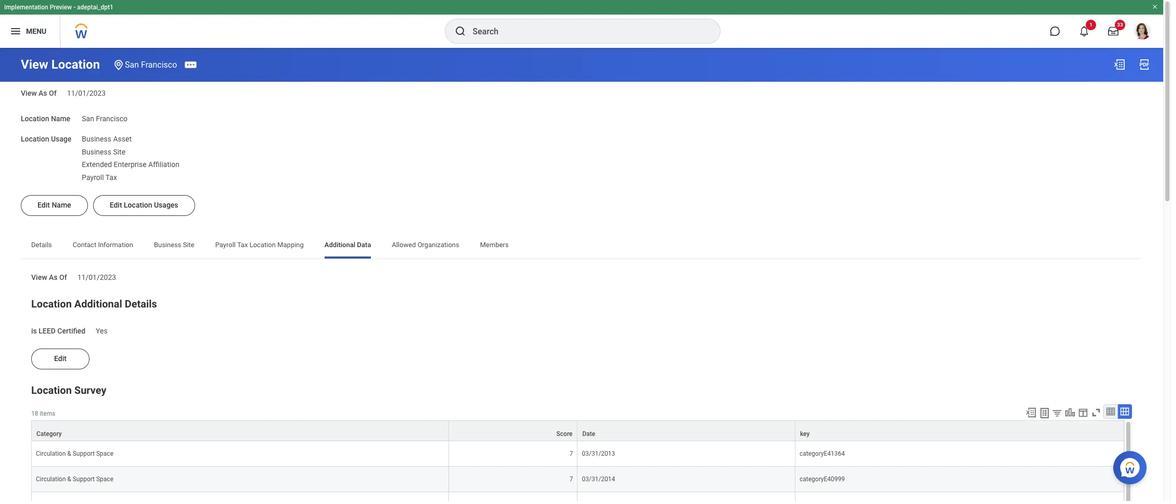 Task type: vqa. For each thing, say whether or not it's contained in the screenshot.
leftmost Field...
no



Task type: locate. For each thing, give the bounding box(es) containing it.
1 vertical spatial name
[[52, 201, 71, 209]]

san francisco
[[125, 60, 177, 69], [82, 114, 127, 123]]

edit location usages
[[110, 201, 178, 209]]

name for location name
[[51, 114, 70, 123]]

1 horizontal spatial as
[[49, 273, 58, 281]]

2 circulation from the top
[[36, 476, 66, 483]]

tax left mapping
[[237, 241, 248, 249]]

tax
[[105, 173, 117, 182], [237, 241, 248, 249]]

location additional details group
[[31, 295, 1132, 336]]

select to filter grid data image
[[1052, 408, 1063, 418]]

business for "business asset" element on the top of the page
[[82, 135, 111, 143]]

toolbar
[[1021, 404, 1132, 421]]

is
[[31, 326, 37, 335]]

row up 03/31/2013
[[31, 421, 1124, 441]]

0 vertical spatial space
[[96, 450, 113, 458]]

data
[[357, 241, 371, 249]]

0 vertical spatial payroll
[[82, 173, 104, 182]]

1 vertical spatial circulation
[[36, 476, 66, 483]]

Search Workday  search field
[[473, 20, 698, 43]]

0 vertical spatial san francisco
[[125, 60, 177, 69]]

7 down "score"
[[570, 450, 573, 458]]

business
[[82, 135, 111, 143], [82, 148, 111, 156], [154, 241, 181, 249]]

1 vertical spatial business site
[[154, 241, 194, 249]]

additional left data
[[325, 241, 355, 249]]

1 vertical spatial business
[[82, 148, 111, 156]]

site
[[113, 148, 125, 156], [183, 241, 194, 249]]

1 vertical spatial space
[[96, 476, 113, 483]]

1 horizontal spatial of
[[59, 273, 67, 281]]

francisco inside location name element
[[96, 114, 127, 123]]

export to worksheets image
[[1039, 407, 1051, 419]]

details
[[31, 241, 52, 249], [125, 297, 157, 310]]

0 vertical spatial view
[[21, 57, 48, 72]]

1 circulation from the top
[[36, 450, 66, 458]]

0 vertical spatial 7
[[570, 450, 573, 458]]

0 vertical spatial details
[[31, 241, 52, 249]]

location
[[51, 57, 100, 72], [21, 114, 49, 123], [21, 135, 49, 143], [124, 201, 152, 209], [250, 241, 276, 249], [31, 297, 72, 310], [31, 384, 72, 397]]

san francisco for location name element
[[82, 114, 127, 123]]

0 vertical spatial support
[[73, 450, 95, 458]]

1 vertical spatial tax
[[237, 241, 248, 249]]

business site inside tab list
[[154, 241, 194, 249]]

edit
[[37, 201, 50, 209], [110, 201, 122, 209], [54, 354, 67, 363]]

additional inside group
[[74, 297, 122, 310]]

location left location image
[[51, 57, 100, 72]]

0 horizontal spatial site
[[113, 148, 125, 156]]

7 left 03/31/2014
[[570, 476, 573, 483]]

circulation & support space element
[[36, 448, 113, 458], [36, 474, 113, 483]]

leed
[[39, 326, 56, 335]]

categorye41364
[[800, 450, 845, 458]]

0 vertical spatial name
[[51, 114, 70, 123]]

1 horizontal spatial san
[[125, 60, 139, 69]]

11/01/2023 for topmost view as of element
[[67, 89, 106, 97]]

san
[[125, 60, 139, 69], [82, 114, 94, 123]]

1 vertical spatial 7
[[570, 476, 573, 483]]

tax inside tab list
[[237, 241, 248, 249]]

payroll for payroll tax location mapping
[[215, 241, 236, 249]]

date
[[582, 430, 595, 438]]

1 vertical spatial as
[[49, 273, 58, 281]]

&
[[67, 450, 71, 458], [67, 476, 71, 483]]

location left usages
[[124, 201, 152, 209]]

1 horizontal spatial payroll
[[215, 241, 236, 249]]

details inside tab list
[[31, 241, 52, 249]]

2 circulation & support space element from the top
[[36, 474, 113, 483]]

1 vertical spatial support
[[73, 476, 95, 483]]

location inside tab list
[[250, 241, 276, 249]]

0 horizontal spatial business site
[[82, 148, 125, 156]]

0 vertical spatial business site
[[82, 148, 125, 156]]

1 vertical spatial san francisco
[[82, 114, 127, 123]]

1 vertical spatial circulation & support space
[[36, 476, 113, 483]]

business site
[[82, 148, 125, 156], [154, 241, 194, 249]]

of
[[49, 89, 57, 97], [59, 273, 67, 281]]

7 for 03/31/2013
[[570, 450, 573, 458]]

asset
[[113, 135, 132, 143]]

11/01/2023 up location additional details button
[[77, 273, 116, 281]]

payroll tax element
[[82, 171, 117, 182]]

0 vertical spatial circulation & support space element
[[36, 448, 113, 458]]

implementation preview -   adeptai_dpt1
[[4, 4, 113, 11]]

tax down extended
[[105, 173, 117, 182]]

circulation & support space element for row containing category
[[36, 448, 113, 458]]

location additional details button
[[31, 297, 157, 310]]

payroll
[[82, 173, 104, 182], [215, 241, 236, 249]]

name
[[51, 114, 70, 123], [52, 201, 71, 209]]

1 horizontal spatial francisco
[[141, 60, 177, 69]]

payroll inside items selected list
[[82, 173, 104, 182]]

18 items
[[31, 410, 55, 417]]

1 vertical spatial &
[[67, 476, 71, 483]]

0 vertical spatial additional
[[325, 241, 355, 249]]

location usage
[[21, 135, 71, 143]]

circulation for row containing category circulation & support space element
[[36, 450, 66, 458]]

view location
[[21, 57, 100, 72]]

0 vertical spatial circulation & support space
[[36, 450, 113, 458]]

business site down usages
[[154, 241, 194, 249]]

2 vertical spatial business
[[154, 241, 181, 249]]

fullscreen image
[[1091, 407, 1102, 418]]

francisco for san francisco link
[[141, 60, 177, 69]]

business up business site element at the top left of page
[[82, 135, 111, 143]]

view printable version (pdf) image
[[1138, 58, 1151, 71]]

0 vertical spatial tax
[[105, 173, 117, 182]]

1 vertical spatial view as of
[[31, 273, 67, 281]]

0 vertical spatial site
[[113, 148, 125, 156]]

key button
[[796, 421, 1124, 441]]

as up location additional details
[[49, 273, 58, 281]]

business down usages
[[154, 241, 181, 249]]

location additional details
[[31, 297, 157, 310]]

san inside location name element
[[82, 114, 94, 123]]

edit button
[[31, 349, 89, 370]]

additional up is leed certified element
[[74, 297, 122, 310]]

of up location additional details button
[[59, 273, 67, 281]]

additional inside tab list
[[325, 241, 355, 249]]

1 vertical spatial view as of element
[[77, 267, 116, 282]]

menu button
[[0, 15, 60, 48]]

1 horizontal spatial tax
[[237, 241, 248, 249]]

1 vertical spatial site
[[183, 241, 194, 249]]

view as of element up location name element
[[67, 83, 106, 98]]

view as of
[[21, 89, 57, 97], [31, 273, 67, 281]]

view as of for bottommost view as of element
[[31, 273, 67, 281]]

adeptai_dpt1
[[77, 4, 113, 11]]

francisco
[[141, 60, 177, 69], [96, 114, 127, 123]]

11/01/2023 up location name element
[[67, 89, 106, 97]]

tax inside items selected list
[[105, 173, 117, 182]]

business asset element
[[82, 133, 132, 143]]

of up "location name"
[[49, 89, 57, 97]]

search image
[[454, 25, 466, 37]]

support
[[73, 450, 95, 458], [73, 476, 95, 483]]

location up location usage
[[21, 114, 49, 123]]

1 7 from the top
[[570, 450, 573, 458]]

cell
[[31, 492, 449, 501], [449, 492, 578, 501], [578, 492, 796, 501], [796, 492, 1124, 501]]

0 horizontal spatial tax
[[105, 173, 117, 182]]

2 & from the top
[[67, 476, 71, 483]]

row down date at the bottom
[[31, 441, 1124, 467]]

1 horizontal spatial edit
[[54, 354, 67, 363]]

4 cell from the left
[[796, 492, 1124, 501]]

0 vertical spatial view as of
[[21, 89, 57, 97]]

0 vertical spatial &
[[67, 450, 71, 458]]

1 vertical spatial circulation & support space element
[[36, 474, 113, 483]]

business site inside items selected list
[[82, 148, 125, 156]]

name inside button
[[52, 201, 71, 209]]

date button
[[578, 421, 795, 441]]

1 horizontal spatial business site
[[154, 241, 194, 249]]

1 space from the top
[[96, 450, 113, 458]]

0 horizontal spatial payroll
[[82, 173, 104, 182]]

2 horizontal spatial edit
[[110, 201, 122, 209]]

3 row from the top
[[31, 467, 1124, 492]]

1 vertical spatial 11/01/2023
[[77, 273, 116, 281]]

san francisco link
[[125, 60, 177, 69]]

1 horizontal spatial site
[[183, 241, 194, 249]]

location up 'items'
[[31, 384, 72, 397]]

0 horizontal spatial details
[[31, 241, 52, 249]]

francisco right location image
[[141, 60, 177, 69]]

tab list
[[21, 233, 1143, 258]]

1 vertical spatial details
[[125, 297, 157, 310]]

0 horizontal spatial edit
[[37, 201, 50, 209]]

view
[[21, 57, 48, 72], [21, 89, 37, 97], [31, 273, 47, 281]]

view as of element up location additional details button
[[77, 267, 116, 282]]

as up "location name"
[[39, 89, 47, 97]]

0 horizontal spatial of
[[49, 89, 57, 97]]

category button
[[32, 421, 448, 441]]

1 vertical spatial san
[[82, 114, 94, 123]]

name for edit name
[[52, 201, 71, 209]]

san for san francisco link
[[125, 60, 139, 69]]

menu
[[26, 27, 46, 35]]

as
[[39, 89, 47, 97], [49, 273, 58, 281]]

1 horizontal spatial additional
[[325, 241, 355, 249]]

11/01/2023
[[67, 89, 106, 97], [77, 273, 116, 281]]

0 horizontal spatial francisco
[[96, 114, 127, 123]]

1 vertical spatial francisco
[[96, 114, 127, 123]]

2 space from the top
[[96, 476, 113, 483]]

1 vertical spatial additional
[[74, 297, 122, 310]]

business site down business asset
[[82, 148, 125, 156]]

business up extended
[[82, 148, 111, 156]]

site inside tab list
[[183, 241, 194, 249]]

inbox large image
[[1108, 26, 1119, 36]]

location image
[[112, 59, 125, 71]]

0 vertical spatial of
[[49, 89, 57, 97]]

location name element
[[82, 108, 127, 124]]

payroll for payroll tax
[[82, 173, 104, 182]]

1 vertical spatial of
[[59, 273, 67, 281]]

2 7 from the top
[[570, 476, 573, 483]]

row down 03/31/2013
[[31, 467, 1124, 492]]

1 cell from the left
[[31, 492, 449, 501]]

1 circulation & support space element from the top
[[36, 448, 113, 458]]

tab list containing details
[[21, 233, 1143, 258]]

space
[[96, 450, 113, 458], [96, 476, 113, 483]]

score
[[556, 430, 573, 438]]

business site element
[[82, 145, 125, 156]]

1 vertical spatial payroll
[[215, 241, 236, 249]]

edit for edit location usages
[[110, 201, 122, 209]]

1 row from the top
[[31, 421, 1124, 441]]

circulation
[[36, 450, 66, 458], [36, 476, 66, 483]]

2 cell from the left
[[449, 492, 578, 501]]

03/31/2013
[[582, 450, 615, 458]]

view as of for topmost view as of element
[[21, 89, 57, 97]]

location left mapping
[[250, 241, 276, 249]]

row
[[31, 421, 1124, 441], [31, 441, 1124, 467], [31, 467, 1124, 492], [31, 492, 1124, 501]]

business asset
[[82, 135, 132, 143]]

1 & from the top
[[67, 450, 71, 458]]

7 for 03/31/2014
[[570, 476, 573, 483]]

7
[[570, 450, 573, 458], [570, 476, 573, 483]]

survey
[[74, 384, 106, 397]]

0 horizontal spatial additional
[[74, 297, 122, 310]]

0 vertical spatial business
[[82, 135, 111, 143]]

0 horizontal spatial as
[[39, 89, 47, 97]]

allowed organizations
[[392, 241, 459, 249]]

items
[[40, 410, 55, 417]]

0 vertical spatial san
[[125, 60, 139, 69]]

additional
[[325, 241, 355, 249], [74, 297, 122, 310]]

payroll inside tab list
[[215, 241, 236, 249]]

francisco up "business asset" element on the top of the page
[[96, 114, 127, 123]]

0 vertical spatial 11/01/2023
[[67, 89, 106, 97]]

0 horizontal spatial san
[[82, 114, 94, 123]]

row down 03/31/2014
[[31, 492, 1124, 501]]

location survey group
[[31, 382, 1132, 501]]

expand table image
[[1120, 406, 1130, 417]]

circulation & support space
[[36, 450, 113, 458], [36, 476, 113, 483]]

view as of element
[[67, 83, 106, 98], [77, 267, 116, 282]]

1 horizontal spatial details
[[125, 297, 157, 310]]

0 vertical spatial francisco
[[141, 60, 177, 69]]

0 vertical spatial circulation
[[36, 450, 66, 458]]

-
[[73, 4, 75, 11]]



Task type: describe. For each thing, give the bounding box(es) containing it.
score button
[[449, 421, 577, 441]]

location up leed
[[31, 297, 72, 310]]

key
[[800, 430, 810, 438]]

2 vertical spatial view
[[31, 273, 47, 281]]

contact information
[[73, 241, 133, 249]]

extended enterprise affiliation element
[[82, 158, 179, 169]]

enterprise
[[114, 160, 147, 169]]

yes
[[96, 326, 108, 335]]

site inside items selected list
[[113, 148, 125, 156]]

payroll tax location mapping
[[215, 241, 304, 249]]

is leed certified
[[31, 326, 85, 335]]

information
[[98, 241, 133, 249]]

1 button
[[1073, 20, 1096, 43]]

row containing category
[[31, 421, 1124, 441]]

payroll tax
[[82, 173, 117, 182]]

san for location name element
[[82, 114, 94, 123]]

close environment banner image
[[1152, 4, 1158, 10]]

space for row containing category circulation & support space element
[[96, 450, 113, 458]]

contact
[[73, 241, 96, 249]]

1 support from the top
[[73, 450, 95, 458]]

export to excel image
[[1025, 407, 1037, 418]]

edit name
[[37, 201, 71, 209]]

0 vertical spatial view as of element
[[67, 83, 106, 98]]

allowed
[[392, 241, 416, 249]]

location inside button
[[124, 201, 152, 209]]

2 support from the top
[[73, 476, 95, 483]]

extended
[[82, 160, 112, 169]]

of for topmost view as of element
[[49, 89, 57, 97]]

organizations
[[418, 241, 459, 249]]

additional data
[[325, 241, 371, 249]]

03/31/2014
[[582, 476, 615, 483]]

0 vertical spatial as
[[39, 89, 47, 97]]

3 cell from the left
[[578, 492, 796, 501]]

justify image
[[9, 25, 22, 37]]

business inside tab list
[[154, 241, 181, 249]]

click to view/edit grid preferences image
[[1078, 407, 1089, 418]]

2 row from the top
[[31, 441, 1124, 467]]

category
[[36, 430, 62, 438]]

1
[[1090, 22, 1093, 28]]

notifications large image
[[1079, 26, 1089, 36]]

4 row from the top
[[31, 492, 1124, 501]]

view location main content
[[0, 48, 1163, 501]]

circulation & support space element for third row from the bottom of the location survey group on the bottom
[[36, 474, 113, 483]]

profile logan mcneil image
[[1134, 23, 1151, 42]]

toolbar inside location survey group
[[1021, 404, 1132, 421]]

is leed certified element
[[96, 320, 108, 336]]

& for third row from the bottom of the location survey group on the bottom circulation & support space element
[[67, 476, 71, 483]]

implementation
[[4, 4, 48, 11]]

18
[[31, 410, 38, 417]]

location down "location name"
[[21, 135, 49, 143]]

francisco for location name element
[[96, 114, 127, 123]]

expand/collapse chart image
[[1065, 407, 1076, 418]]

of for bottommost view as of element
[[59, 273, 67, 281]]

11/01/2023 for bottommost view as of element
[[77, 273, 116, 281]]

1 circulation & support space from the top
[[36, 450, 113, 458]]

circulation for third row from the bottom of the location survey group on the bottom circulation & support space element
[[36, 476, 66, 483]]

location name
[[21, 114, 70, 123]]

2 circulation & support space from the top
[[36, 476, 113, 483]]

preview
[[50, 4, 72, 11]]

members
[[480, 241, 509, 249]]

affiliation
[[148, 160, 179, 169]]

tab list inside view location main content
[[21, 233, 1143, 258]]

edit name button
[[21, 195, 88, 216]]

location survey button
[[31, 384, 106, 397]]

1 vertical spatial view
[[21, 89, 37, 97]]

items selected list
[[82, 133, 196, 182]]

details inside group
[[125, 297, 157, 310]]

extended enterprise affiliation
[[82, 160, 179, 169]]

edit location usages button
[[93, 195, 195, 216]]

categorye40999
[[800, 476, 845, 483]]

mapping
[[277, 241, 304, 249]]

tax for payroll tax
[[105, 173, 117, 182]]

tax for payroll tax location mapping
[[237, 241, 248, 249]]

33
[[1117, 22, 1123, 28]]

menu banner
[[0, 0, 1163, 48]]

location survey
[[31, 384, 106, 397]]

& for row containing category circulation & support space element
[[67, 450, 71, 458]]

usage
[[51, 135, 71, 143]]

certified
[[57, 326, 85, 335]]

export to excel image
[[1113, 58, 1126, 71]]

san francisco for san francisco link
[[125, 60, 177, 69]]

edit for edit name
[[37, 201, 50, 209]]

business for business site element at the top left of page
[[82, 148, 111, 156]]

space for third row from the bottom of the location survey group on the bottom circulation & support space element
[[96, 476, 113, 483]]

33 button
[[1102, 20, 1125, 43]]

table image
[[1106, 406, 1116, 417]]

usages
[[154, 201, 178, 209]]



